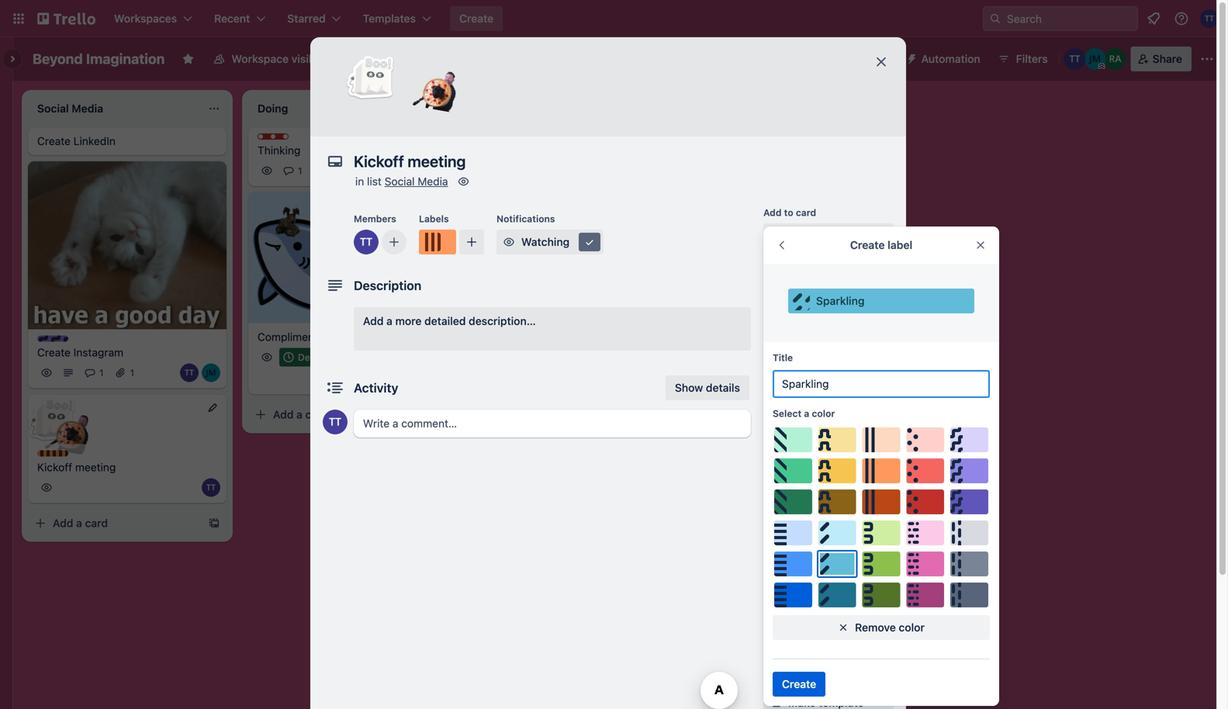 Task type: describe. For each thing, give the bounding box(es) containing it.
card for right add a card button
[[526, 306, 549, 319]]

2 horizontal spatial add a card button
[[469, 300, 642, 325]]

pete ghost image
[[346, 53, 395, 102]]

1 horizontal spatial add a card button
[[248, 402, 422, 427]]

color inside button
[[899, 621, 925, 634]]

details
[[706, 381, 740, 394]]

power- inside 'button'
[[830, 52, 867, 65]]

create for linkedin
[[37, 135, 71, 147]]

cover
[[788, 384, 818, 397]]

filters button
[[993, 47, 1053, 71]]

card for bottom add a card button
[[85, 517, 108, 530]]

attachment button
[[763, 348, 894, 372]]

show details link
[[666, 375, 749, 400]]

activity
[[354, 381, 398, 395]]

social media button
[[763, 535, 894, 560]]

0 horizontal spatial jeremy miller (jeremymiller198) image
[[202, 364, 220, 382]]

automation button
[[900, 47, 990, 71]]

members
[[354, 213, 396, 224]]

share
[[1153, 52, 1182, 65]]

add a more detailed description…
[[363, 315, 536, 327]]

star or unstar board image
[[182, 53, 194, 65]]

Board name text field
[[25, 47, 173, 71]]

instagram
[[73, 346, 123, 359]]

button
[[812, 572, 846, 585]]

1 horizontal spatial terry turtle (terryturtle) image
[[1064, 48, 1086, 70]]

title
[[773, 352, 793, 363]]

add down the dec 31 option
[[273, 408, 294, 421]]

a for right add a card button
[[517, 306, 523, 319]]

watching
[[521, 235, 570, 248]]

create from template… image for add a card button to the middle
[[428, 408, 441, 421]]

description…
[[469, 315, 536, 327]]

actions
[[763, 612, 798, 623]]

add power-ups
[[788, 478, 868, 490]]

workspace visible
[[232, 52, 324, 65]]

sm image for automation
[[900, 47, 921, 68]]

add power-ups link
[[763, 472, 894, 497]]

terry turtle (terryturtle) image inside primary element
[[1200, 9, 1219, 28]]

custom
[[788, 415, 828, 428]]

1 vertical spatial add a card
[[273, 408, 328, 421]]

create label
[[850, 239, 912, 251]]

open information menu image
[[1174, 11, 1189, 26]]

close popover image
[[974, 239, 987, 251]]

add down "custom"
[[788, 478, 809, 490]]

chef
[[340, 330, 364, 343]]

thinking link
[[258, 143, 438, 158]]

to
[[784, 207, 793, 218]]

imagination
[[86, 50, 165, 67]]

cover link
[[763, 379, 894, 403]]

31
[[318, 352, 328, 363]]

create instagram link
[[37, 345, 217, 361]]

sm image for cover
[[768, 383, 784, 399]]

board link
[[337, 47, 403, 71]]

0 horizontal spatial power-ups
[[763, 455, 814, 466]]

color: orange, title: none image
[[37, 451, 68, 457]]

list
[[367, 175, 382, 188]]

0 horizontal spatial media
[[418, 175, 448, 188]]

kickoff meeting
[[37, 461, 116, 474]]

2 vertical spatial add a card button
[[28, 511, 202, 536]]

fields
[[831, 415, 861, 428]]

1 horizontal spatial 1
[[130, 367, 134, 378]]

ruby anderson (rubyanderson7) image
[[422, 370, 441, 388]]

ups inside 'button'
[[867, 52, 887, 65]]

workspace visible button
[[204, 47, 334, 71]]

share button
[[1131, 47, 1192, 71]]

a right "select"
[[804, 408, 809, 419]]

select a color
[[773, 408, 835, 419]]

copy link
[[763, 659, 894, 684]]

sm image for watching
[[501, 234, 517, 250]]

2 vertical spatial power-
[[812, 478, 848, 490]]

create for label
[[850, 239, 885, 251]]

Write a comment text field
[[354, 410, 751, 438]]

sm image for move
[[768, 633, 784, 649]]

add left "to"
[[763, 207, 782, 218]]

ruby anderson (rubyanderson7) image
[[1105, 48, 1126, 70]]

social media
[[788, 541, 853, 554]]

1 horizontal spatial create button
[[773, 672, 826, 697]]

Dec 31 checkbox
[[279, 348, 333, 367]]

dec 31
[[298, 352, 328, 363]]

color: orange, title: none image
[[419, 230, 456, 254]]

automation inside "button"
[[921, 52, 980, 65]]



Task type: vqa. For each thing, say whether or not it's contained in the screenshot.
IDENTIFY
no



Task type: locate. For each thing, give the bounding box(es) containing it.
0 vertical spatial terry turtle (terryturtle) image
[[1064, 48, 1086, 70]]

0 vertical spatial media
[[418, 175, 448, 188]]

1 horizontal spatial create from template… image
[[428, 408, 441, 421]]

add a card down the dec 31 option
[[273, 408, 328, 421]]

card down dec 31
[[305, 408, 328, 421]]

sparkling
[[816, 294, 865, 307]]

social media link
[[385, 175, 448, 188]]

terry turtle (terryturtle) image down 31
[[323, 410, 348, 434]]

remove
[[855, 621, 896, 634]]

Search field
[[983, 6, 1138, 31]]

2 vertical spatial create from template… image
[[208, 517, 220, 530]]

beyond
[[33, 50, 83, 67]]

attachment
[[788, 353, 848, 366]]

copy
[[788, 665, 815, 678]]

1 vertical spatial media
[[822, 541, 853, 554]]

create instagram
[[37, 346, 123, 359]]

return to previous screen image
[[776, 239, 788, 251]]

1 down thoughts thinking
[[298, 165, 302, 176]]

members image
[[768, 228, 784, 244]]

show details
[[675, 381, 740, 394]]

1 horizontal spatial automation
[[921, 52, 980, 65]]

0 vertical spatial power-ups
[[830, 52, 887, 65]]

add a more detailed description… link
[[354, 307, 751, 351]]

terry turtle (terryturtle) image
[[1200, 9, 1219, 28], [354, 230, 379, 254], [180, 364, 199, 382], [379, 370, 397, 388], [202, 478, 220, 497]]

0 vertical spatial labels
[[419, 213, 449, 224]]

0 vertical spatial power-
[[830, 52, 867, 65]]

1 vertical spatial social
[[788, 541, 819, 554]]

1 vertical spatial automation
[[763, 517, 816, 528]]

card down watching
[[526, 306, 549, 319]]

power-ups inside 'button'
[[830, 52, 887, 65]]

color
[[812, 408, 835, 419], [899, 621, 925, 634]]

0 vertical spatial social
[[385, 175, 415, 188]]

sm image down notifications
[[501, 234, 517, 250]]

color right remove on the bottom right
[[899, 621, 925, 634]]

labels down return to previous screen image
[[788, 260, 822, 273]]

sm image
[[456, 174, 471, 189]]

0 horizontal spatial color
[[812, 408, 835, 419]]

create from template… image
[[649, 306, 661, 319], [428, 408, 441, 421], [208, 517, 220, 530]]

filters
[[1016, 52, 1048, 65]]

sm image for copy
[[768, 664, 784, 680]]

thoughts thinking
[[258, 134, 316, 157]]

0 horizontal spatial 1
[[99, 367, 104, 378]]

thinking
[[258, 144, 300, 157]]

linkedin
[[73, 135, 116, 147]]

card
[[796, 207, 816, 218], [526, 306, 549, 319], [305, 408, 328, 421], [85, 517, 108, 530]]

thoughts
[[273, 134, 316, 145]]

add a card down watching
[[493, 306, 549, 319]]

sm image right watching
[[582, 234, 597, 250]]

meeting
[[75, 461, 116, 474]]

social up add button
[[788, 541, 819, 554]]

labels up color: orange, title: none icon
[[419, 213, 449, 224]]

add to card
[[763, 207, 816, 218]]

automation
[[921, 52, 980, 65], [763, 517, 816, 528]]

color down cover link
[[812, 408, 835, 419]]

add up chef
[[363, 315, 384, 327]]

1 horizontal spatial labels
[[788, 260, 822, 273]]

add a card button down kickoff meeting link
[[28, 511, 202, 536]]

create linkedin link
[[37, 133, 217, 149]]

checklist link
[[763, 285, 894, 310]]

create from template… image for right add a card button
[[649, 306, 661, 319]]

compliment the chef
[[258, 330, 364, 343]]

jeremy miller (jeremymiller198) image up edit card image
[[202, 364, 220, 382]]

ups up add power-ups
[[796, 455, 814, 466]]

media inside button
[[822, 541, 853, 554]]

0 notifications image
[[1144, 9, 1163, 28]]

0 horizontal spatial automation
[[763, 517, 816, 528]]

create for instagram
[[37, 346, 71, 359]]

sm image right the power-ups 'button'
[[900, 47, 921, 68]]

0 horizontal spatial terry turtle (terryturtle) image
[[323, 410, 348, 434]]

move
[[788, 634, 816, 647]]

0 vertical spatial automation
[[921, 52, 980, 65]]

0 horizontal spatial add a card
[[53, 517, 108, 530]]

create button
[[450, 6, 503, 31], [773, 672, 826, 697]]

add button button
[[763, 566, 894, 591]]

2 horizontal spatial add a card
[[493, 306, 549, 319]]

show
[[675, 381, 703, 394]]

checklist
[[788, 291, 836, 304]]

labels link
[[763, 254, 894, 279]]

ups
[[867, 52, 887, 65], [796, 455, 814, 466], [848, 478, 868, 490]]

ups down fields
[[848, 478, 868, 490]]

a inside 'add a more detailed description…' link
[[386, 315, 392, 327]]

2 horizontal spatial create from template… image
[[649, 306, 661, 319]]

1 horizontal spatial jeremy miller (jeremymiller198) image
[[400, 370, 419, 388]]

a down watching
[[517, 306, 523, 319]]

a down kickoff meeting
[[76, 517, 82, 530]]

terry turtle (terryturtle) image left ruby anderson (rubyanderson7) image
[[1064, 48, 1086, 70]]

add a card down kickoff meeting
[[53, 517, 108, 530]]

1 vertical spatial ups
[[796, 455, 814, 466]]

create
[[459, 12, 494, 25], [37, 135, 71, 147], [850, 239, 885, 251], [37, 346, 71, 359], [782, 678, 816, 690]]

1 vertical spatial terry turtle (terryturtle) image
[[323, 410, 348, 434]]

a
[[517, 306, 523, 319], [386, 315, 392, 327], [296, 408, 302, 421], [804, 408, 809, 419], [76, 517, 82, 530]]

custom fields
[[788, 415, 861, 428]]

terry turtle (terryturtle) image
[[1064, 48, 1086, 70], [323, 410, 348, 434]]

color: sky, title: "sparkling" element
[[788, 289, 974, 313]]

0 horizontal spatial social
[[385, 175, 415, 188]]

a down the dec 31 option
[[296, 408, 302, 421]]

media
[[418, 175, 448, 188], [822, 541, 853, 554]]

1 horizontal spatial power-ups
[[830, 52, 887, 65]]

kickoff meeting link
[[37, 460, 217, 475]]

1 vertical spatial labels
[[788, 260, 822, 273]]

dec
[[298, 352, 315, 363]]

0 vertical spatial create button
[[450, 6, 503, 31]]

1 vertical spatial color
[[899, 621, 925, 634]]

board
[[363, 52, 394, 65]]

workspace
[[232, 52, 289, 65]]

1 vertical spatial power-
[[763, 455, 796, 466]]

None text field
[[346, 147, 858, 175], [773, 370, 990, 398], [346, 147, 858, 175], [773, 370, 990, 398]]

jeremy miller (jeremymiller198) image
[[1084, 48, 1106, 70]]

sm image inside the automation "button"
[[900, 47, 921, 68]]

0 vertical spatial ups
[[867, 52, 887, 65]]

1 horizontal spatial add a card
[[273, 408, 328, 421]]

add down the kickoff
[[53, 517, 73, 530]]

sm image inside copy link
[[768, 664, 784, 680]]

sm image up "select"
[[768, 383, 784, 399]]

social inside button
[[788, 541, 819, 554]]

edit card image
[[206, 402, 219, 414]]

remove color
[[855, 621, 925, 634]]

watching button
[[497, 230, 604, 254]]

custom fields button
[[763, 414, 894, 430]]

automation up social media at the bottom
[[763, 517, 816, 528]]

sm image inside move link
[[768, 633, 784, 649]]

add button
[[788, 572, 846, 585]]

a for bottom add a card button
[[76, 517, 82, 530]]

more
[[395, 315, 422, 327]]

add
[[763, 207, 782, 218], [493, 306, 514, 319], [363, 315, 384, 327], [273, 408, 294, 421], [788, 478, 809, 490], [53, 517, 73, 530], [788, 572, 809, 585]]

power-
[[830, 52, 867, 65], [763, 455, 796, 466], [812, 478, 848, 490]]

create inside primary element
[[459, 12, 494, 25]]

create button inside primary element
[[450, 6, 503, 31]]

add left the button
[[788, 572, 809, 585]]

1 down the instagram
[[99, 367, 104, 378]]

sm image left copy
[[768, 664, 784, 680]]

color: purple, title: none image
[[37, 336, 68, 342]]

2 vertical spatial add a card
[[53, 517, 108, 530]]

ups left the automation "button"
[[867, 52, 887, 65]]

card for add a card button to the middle
[[305, 408, 328, 421]]

remove color button
[[773, 615, 990, 640]]

beyond imagination
[[33, 50, 165, 67]]

0 horizontal spatial add a card button
[[28, 511, 202, 536]]

0 horizontal spatial labels
[[419, 213, 449, 224]]

compliment
[[258, 330, 318, 343]]

labels
[[419, 213, 449, 224], [788, 260, 822, 273]]

label
[[888, 239, 912, 251]]

1 vertical spatial power-ups
[[763, 455, 814, 466]]

power-ups
[[830, 52, 887, 65], [763, 455, 814, 466]]

1 vertical spatial create from template… image
[[428, 408, 441, 421]]

add members to card image
[[388, 234, 400, 250]]

create linkedin
[[37, 135, 116, 147]]

social
[[385, 175, 415, 188], [788, 541, 819, 554]]

1 vertical spatial add a card button
[[248, 402, 422, 427]]

card down 'meeting' on the left of the page
[[85, 517, 108, 530]]

add a card button down the watching button
[[469, 300, 642, 325]]

add a card
[[493, 306, 549, 319], [273, 408, 328, 421], [53, 517, 108, 530]]

automation left filters button
[[921, 52, 980, 65]]

a for add a card button to the middle
[[296, 408, 302, 421]]

show menu image
[[1199, 51, 1215, 67]]

color: bold red, title: "thoughts" element
[[258, 133, 316, 145]]

1 horizontal spatial media
[[822, 541, 853, 554]]

create from template… image for bottom add a card button
[[208, 517, 220, 530]]

sm image down actions
[[768, 633, 784, 649]]

sm image down return to previous screen image
[[768, 259, 784, 275]]

1 vertical spatial create button
[[773, 672, 826, 697]]

media up the button
[[822, 541, 853, 554]]

0 horizontal spatial create from template… image
[[208, 517, 220, 530]]

sm image down copy link
[[768, 695, 784, 709]]

2 horizontal spatial 1
[[298, 165, 302, 176]]

add a card button
[[469, 300, 642, 325], [248, 402, 422, 427], [28, 511, 202, 536]]

description
[[354, 278, 421, 293]]

search image
[[989, 12, 1002, 25]]

detailed
[[424, 315, 466, 327]]

move link
[[763, 628, 894, 653]]

sm image inside cover link
[[768, 383, 784, 399]]

select
[[773, 408, 802, 419]]

1
[[298, 165, 302, 176], [99, 367, 104, 378], [130, 367, 134, 378]]

sm image inside labels link
[[768, 259, 784, 275]]

compliment the chef link
[[258, 329, 438, 345]]

kickoff
[[37, 461, 72, 474]]

the
[[321, 330, 337, 343]]

add right "detailed"
[[493, 306, 514, 319]]

0 vertical spatial create from template… image
[[649, 306, 661, 319]]

a left more
[[386, 315, 392, 327]]

1 horizontal spatial social
[[788, 541, 819, 554]]

0 vertical spatial color
[[812, 408, 835, 419]]

jeremy miller (jeremymiller198) image left ruby anderson (rubyanderson7) icon
[[400, 370, 419, 388]]

notifications
[[497, 213, 555, 224]]

visible
[[291, 52, 324, 65]]

power-ups button
[[799, 47, 897, 71]]

in list social media
[[355, 175, 448, 188]]

back to home image
[[37, 6, 95, 31]]

primary element
[[0, 0, 1228, 37]]

add a card button down the activity
[[248, 402, 422, 427]]

media left sm image
[[418, 175, 448, 188]]

sm image for labels
[[768, 259, 784, 275]]

social right the list
[[385, 175, 415, 188]]

sm image
[[900, 47, 921, 68], [501, 234, 517, 250], [582, 234, 597, 250], [768, 259, 784, 275], [768, 383, 784, 399], [768, 633, 784, 649], [768, 664, 784, 680], [768, 695, 784, 709]]

1 down create instagram link at the left of page
[[130, 367, 134, 378]]

card right "to"
[[796, 207, 816, 218]]

2 vertical spatial ups
[[848, 478, 868, 490]]

jeremy miller (jeremymiller198) image
[[202, 364, 220, 382], [400, 370, 419, 388]]

0 vertical spatial add a card button
[[469, 300, 642, 325]]

1 horizontal spatial color
[[899, 621, 925, 634]]

0 horizontal spatial create button
[[450, 6, 503, 31]]

in
[[355, 175, 364, 188]]

0 vertical spatial add a card
[[493, 306, 549, 319]]



